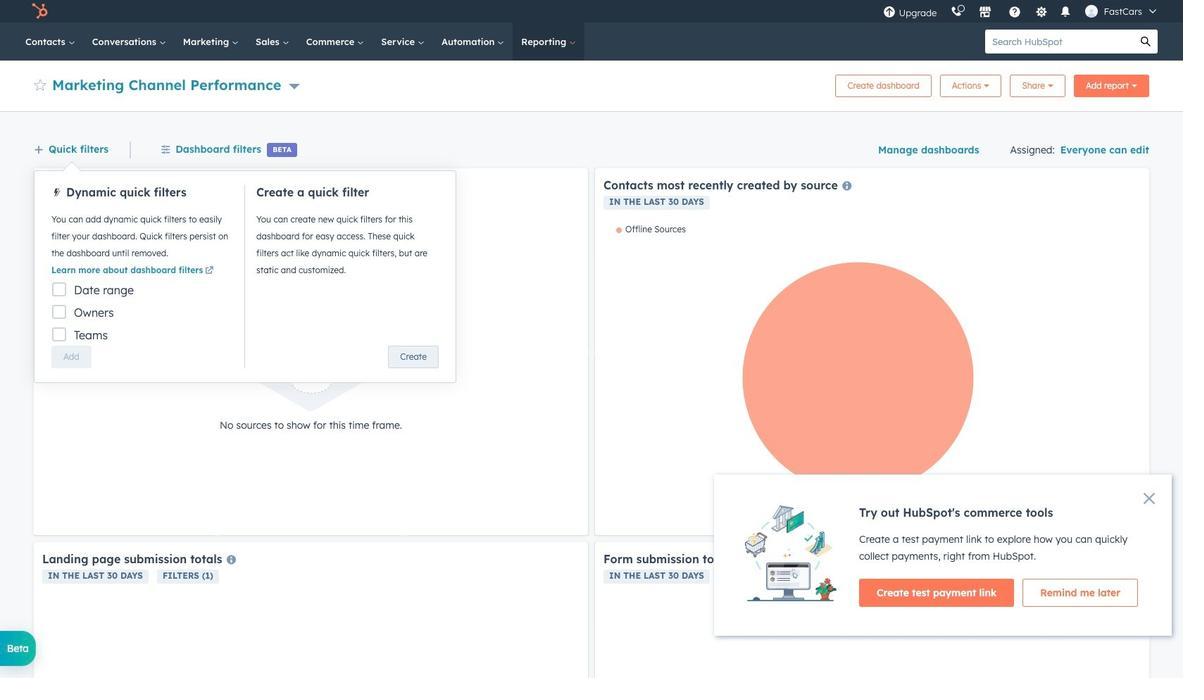 Task type: vqa. For each thing, say whether or not it's contained in the screenshot.
Form submission totals element
yes



Task type: describe. For each thing, give the bounding box(es) containing it.
new visitor session totals by day with source breakdown element
[[34, 168, 588, 535]]

2 link opens in a new window image from the top
[[205, 267, 214, 275]]

Search HubSpot search field
[[985, 30, 1134, 54]]

marketplaces image
[[979, 6, 992, 19]]

contacts most recently created by source element
[[595, 168, 1149, 535]]



Task type: locate. For each thing, give the bounding box(es) containing it.
close image
[[1144, 493, 1155, 504]]

link opens in a new window image
[[205, 265, 214, 278], [205, 267, 214, 275]]

christina overa image
[[1086, 5, 1098, 18]]

1 link opens in a new window image from the top
[[205, 265, 214, 278]]

banner
[[34, 70, 1149, 97]]

interactive chart image
[[604, 224, 1141, 527]]

landing page submission totals element
[[34, 542, 588, 678]]

menu
[[877, 0, 1166, 23]]

toggle series visibility region
[[616, 224, 686, 235]]

form submission totals element
[[595, 542, 1149, 678]]



